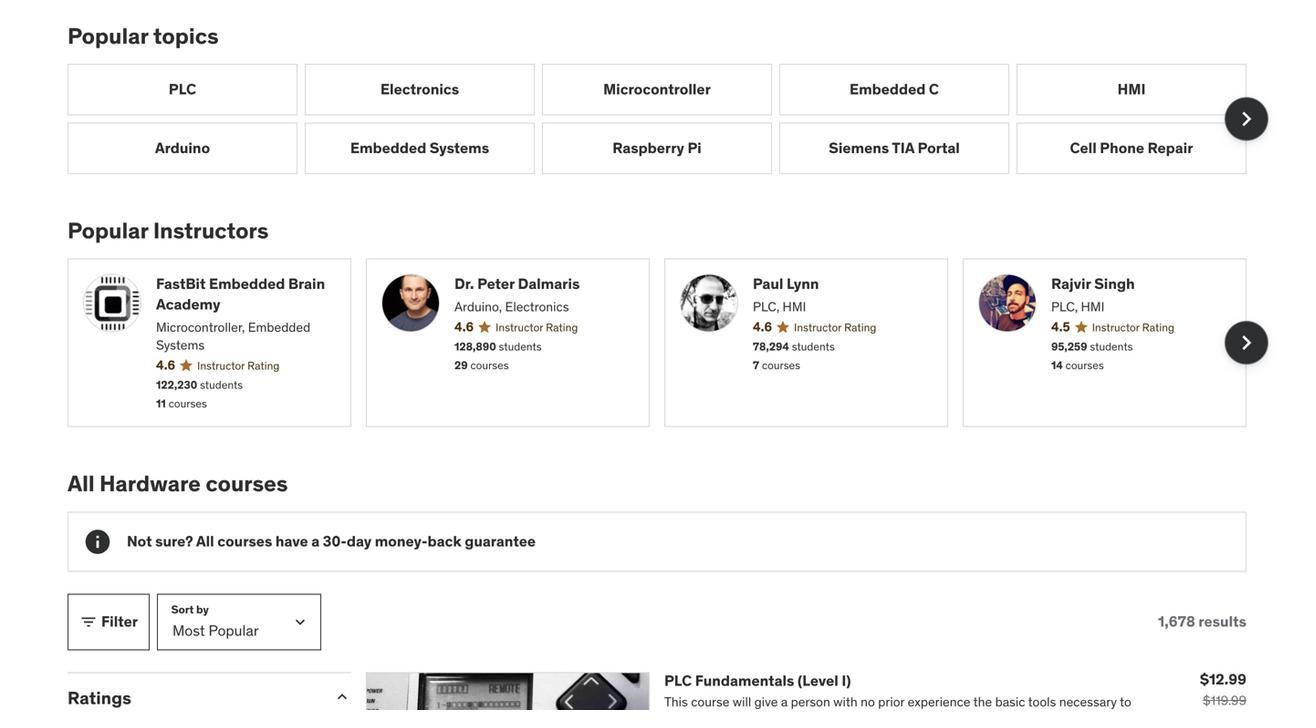 Task type: locate. For each thing, give the bounding box(es) containing it.
rating for dr. peter dalmaris
[[546, 321, 578, 335]]

instructor for lynn
[[794, 321, 842, 335]]

1 vertical spatial popular
[[68, 217, 148, 244]]

1 vertical spatial electronics
[[505, 299, 569, 315]]

courses inside 122,230 students 11 courses
[[169, 397, 207, 411]]

128,890 students 29 courses
[[454, 340, 542, 373]]

1 vertical spatial carousel element
[[68, 259, 1268, 428]]

students right the 95,259
[[1090, 340, 1133, 354]]

instructor rating down paul lynn link
[[794, 321, 876, 335]]

hmi inside rajvir singh plc, hmi
[[1081, 299, 1105, 315]]

cell phone repair link
[[1017, 123, 1247, 174]]

courses for all
[[217, 533, 272, 551]]

courses inside 128,890 students 29 courses
[[470, 359, 509, 373]]

0 horizontal spatial systems
[[156, 337, 205, 354]]

courses down the 95,259
[[1066, 359, 1104, 373]]

0 horizontal spatial hmi
[[783, 299, 806, 315]]

peter
[[477, 275, 515, 294]]

1 horizontal spatial 4.6
[[454, 319, 474, 335]]

1,678 results status
[[1158, 613, 1247, 632]]

not
[[127, 533, 152, 551]]

ratings
[[68, 687, 131, 709]]

1 horizontal spatial hmi
[[1081, 299, 1105, 315]]

microcontroller
[[603, 80, 711, 99]]

courses for 7
[[762, 359, 800, 373]]

all
[[68, 470, 95, 498], [196, 533, 214, 551]]

systems down microcontroller,
[[156, 337, 205, 354]]

1 popular from the top
[[68, 22, 148, 50]]

popular
[[68, 22, 148, 50], [68, 217, 148, 244]]

95,259 students 14 courses
[[1051, 340, 1133, 373]]

hmi down lynn at the right of the page
[[783, 299, 806, 315]]

cell
[[1070, 139, 1097, 157]]

plc fundamentals (level i) link
[[664, 672, 851, 691]]

0 vertical spatial carousel element
[[68, 64, 1268, 174]]

repair
[[1148, 139, 1193, 157]]

2 carousel element from the top
[[68, 259, 1268, 428]]

academy
[[156, 295, 220, 314]]

1 horizontal spatial systems
[[430, 139, 489, 157]]

arduino link
[[68, 123, 297, 174]]

hmi down rajvir
[[1081, 299, 1105, 315]]

students for peter
[[499, 340, 542, 354]]

4.6 up 78,294
[[753, 319, 772, 335]]

1 horizontal spatial electronics
[[505, 299, 569, 315]]

money-
[[375, 533, 428, 551]]

courses
[[470, 359, 509, 373], [762, 359, 800, 373], [1066, 359, 1104, 373], [169, 397, 207, 411], [206, 470, 288, 498], [217, 533, 272, 551]]

students inside 78,294 students 7 courses
[[792, 340, 835, 354]]

4.6 up 128,890
[[454, 319, 474, 335]]

1 horizontal spatial plc
[[664, 672, 692, 691]]

plc, inside rajvir singh plc, hmi
[[1051, 299, 1078, 315]]

systems
[[430, 139, 489, 157], [156, 337, 205, 354]]

plc, up 4.5
[[1051, 299, 1078, 315]]

dr. peter dalmaris link
[[454, 274, 634, 295]]

hmi
[[1118, 80, 1146, 99], [783, 299, 806, 315], [1081, 299, 1105, 315]]

2 popular from the top
[[68, 217, 148, 244]]

plc, down paul
[[753, 299, 779, 315]]

raspberry pi
[[613, 139, 702, 157]]

courses left have
[[217, 533, 272, 551]]

carousel element containing plc
[[68, 64, 1268, 174]]

carousel element for popular topics
[[68, 64, 1268, 174]]

rating down paul lynn link
[[844, 321, 876, 335]]

plc, inside "paul lynn plc, hmi"
[[753, 299, 779, 315]]

raspberry pi link
[[542, 123, 772, 174]]

instructor for embedded
[[197, 359, 245, 373]]

fastbit embedded brain academy link
[[156, 274, 336, 315]]

raspberry
[[613, 139, 684, 157]]

students
[[499, 340, 542, 354], [792, 340, 835, 354], [1090, 340, 1133, 354], [200, 378, 243, 392]]

hmi inside "paul lynn plc, hmi"
[[783, 299, 806, 315]]

instructor rating down dr. peter dalmaris arduino, electronics
[[496, 321, 578, 335]]

1 vertical spatial systems
[[156, 337, 205, 354]]

instructor rating for singh
[[1092, 321, 1174, 335]]

1 plc, from the left
[[753, 299, 779, 315]]

2 plc, from the left
[[1051, 299, 1078, 315]]

tia
[[892, 139, 915, 157]]

sure?
[[155, 533, 193, 551]]

1,678
[[1158, 613, 1195, 632]]

rating down rajvir singh "link"
[[1142, 321, 1174, 335]]

0 vertical spatial plc
[[169, 80, 196, 99]]

electronics
[[380, 80, 459, 99], [505, 299, 569, 315]]

paul lynn link
[[753, 274, 933, 295]]

0 horizontal spatial electronics
[[380, 80, 459, 99]]

instructor rating down rajvir singh "link"
[[1092, 321, 1174, 335]]

instructor down dr. peter dalmaris arduino, electronics
[[496, 321, 543, 335]]

instructor rating up 122,230 students 11 courses
[[197, 359, 280, 373]]

ratings button
[[68, 687, 318, 709]]

systems down the electronics link in the left of the page
[[430, 139, 489, 157]]

30-
[[323, 533, 347, 551]]

4.5
[[1051, 319, 1070, 335]]

rating
[[546, 321, 578, 335], [844, 321, 876, 335], [1142, 321, 1174, 335], [247, 359, 280, 373]]

students inside 128,890 students 29 courses
[[499, 340, 542, 354]]

instructor rating for embedded
[[197, 359, 280, 373]]

instructor rating
[[496, 321, 578, 335], [794, 321, 876, 335], [1092, 321, 1174, 335], [197, 359, 280, 373]]

students for lynn
[[792, 340, 835, 354]]

electronics link
[[305, 64, 535, 115]]

plc, for paul lynn
[[753, 299, 779, 315]]

phone
[[1100, 139, 1144, 157]]

1 vertical spatial all
[[196, 533, 214, 551]]

popular instructors
[[68, 217, 269, 244]]

1 horizontal spatial plc,
[[1051, 299, 1078, 315]]

courses down 78,294
[[762, 359, 800, 373]]

$12.99 $119.99
[[1200, 671, 1247, 709]]

1 horizontal spatial all
[[196, 533, 214, 551]]

0 horizontal spatial plc,
[[753, 299, 779, 315]]

rajvir singh link
[[1051, 274, 1231, 295]]

1,678 results
[[1158, 613, 1247, 632]]

courses inside 95,259 students 14 courses
[[1066, 359, 1104, 373]]

1 vertical spatial plc
[[664, 672, 692, 691]]

hmi up cell phone repair at the top right
[[1118, 80, 1146, 99]]

students for embedded
[[200, 378, 243, 392]]

courses down 128,890
[[470, 359, 509, 373]]

plc down topics
[[169, 80, 196, 99]]

embedded c
[[850, 80, 939, 99]]

0 horizontal spatial plc
[[169, 80, 196, 99]]

instructor up 122,230 students 11 courses
[[197, 359, 245, 373]]

plc
[[169, 80, 196, 99], [664, 672, 692, 691]]

29
[[454, 359, 468, 373]]

electronics down dr. peter dalmaris link
[[505, 299, 569, 315]]

embedded c link
[[779, 64, 1009, 115]]

instructors
[[153, 217, 269, 244]]

topics
[[153, 22, 219, 50]]

instructor up 95,259 students 14 courses
[[1092, 321, 1140, 335]]

courses down 122,230 at the bottom left of page
[[169, 397, 207, 411]]

plc,
[[753, 299, 779, 315], [1051, 299, 1078, 315]]

hmi for paul lynn
[[783, 299, 806, 315]]

rating for fastbit embedded brain academy
[[247, 359, 280, 373]]

plc for plc
[[169, 80, 196, 99]]

1 carousel element from the top
[[68, 64, 1268, 174]]

students inside 122,230 students 11 courses
[[200, 378, 243, 392]]

filter button
[[68, 594, 150, 651]]

0 horizontal spatial 4.6
[[156, 357, 175, 374]]

rating down dalmaris
[[546, 321, 578, 335]]

all left hardware
[[68, 470, 95, 498]]

electronics inside dr. peter dalmaris arduino, electronics
[[505, 299, 569, 315]]

4.6 up 122,230 at the bottom left of page
[[156, 357, 175, 374]]

rajvir
[[1051, 275, 1091, 294]]

plc link
[[68, 64, 297, 115]]

instructor for singh
[[1092, 321, 1140, 335]]

instructor for peter
[[496, 321, 543, 335]]

day
[[347, 533, 372, 551]]

students right 78,294
[[792, 340, 835, 354]]

0 vertical spatial all
[[68, 470, 95, 498]]

$12.99
[[1200, 671, 1247, 689]]

plc left the fundamentals
[[664, 672, 692, 691]]

plc fundamentals (level i)
[[664, 672, 851, 691]]

carousel element
[[68, 64, 1268, 174], [68, 259, 1268, 428]]

dalmaris
[[518, 275, 580, 294]]

instructor up 78,294 students 7 courses
[[794, 321, 842, 335]]

rating down the fastbit embedded brain academy microcontroller, embedded systems
[[247, 359, 280, 373]]

embedded left c
[[850, 80, 926, 99]]

students right 128,890
[[499, 340, 542, 354]]

carousel element containing fastbit embedded brain academy
[[68, 259, 1268, 428]]

fastbit embedded brain academy microcontroller, embedded systems
[[156, 275, 325, 354]]

siemens
[[829, 139, 889, 157]]

popular topics
[[68, 22, 219, 50]]

systems inside the fastbit embedded brain academy microcontroller, embedded systems
[[156, 337, 205, 354]]

students inside 95,259 students 14 courses
[[1090, 340, 1133, 354]]

2 horizontal spatial hmi
[[1118, 80, 1146, 99]]

plc, for rajvir singh
[[1051, 299, 1078, 315]]

instructor rating for peter
[[496, 321, 578, 335]]

4.6
[[454, 319, 474, 335], [753, 319, 772, 335], [156, 357, 175, 374]]

plc inside 'link'
[[169, 80, 196, 99]]

courses for 11
[[169, 397, 207, 411]]

2 horizontal spatial 4.6
[[753, 319, 772, 335]]

all right sure?
[[196, 533, 214, 551]]

students right 122,230 at the bottom left of page
[[200, 378, 243, 392]]

courses inside 78,294 students 7 courses
[[762, 359, 800, 373]]

electronics up embedded systems
[[380, 80, 459, 99]]

0 vertical spatial popular
[[68, 22, 148, 50]]



Task type: describe. For each thing, give the bounding box(es) containing it.
have
[[275, 533, 308, 551]]

122,230
[[156, 378, 197, 392]]

$119.99
[[1203, 693, 1247, 709]]

plc for plc fundamentals (level i)
[[664, 672, 692, 691]]

lynn
[[787, 275, 819, 294]]

pi
[[688, 139, 702, 157]]

a
[[311, 533, 319, 551]]

128,890
[[454, 340, 496, 354]]

popular for popular instructors
[[68, 217, 148, 244]]

arduino,
[[454, 299, 502, 315]]

filter
[[101, 613, 138, 632]]

4.6 for academy
[[156, 357, 175, 374]]

0 horizontal spatial all
[[68, 470, 95, 498]]

fundamentals
[[695, 672, 794, 691]]

courses for 14
[[1066, 359, 1104, 373]]

guarantee
[[465, 533, 536, 551]]

c
[[929, 80, 939, 99]]

courses for 29
[[470, 359, 509, 373]]

paul lynn plc, hmi
[[753, 275, 819, 315]]

(level
[[798, 672, 838, 691]]

portal
[[918, 139, 960, 157]]

hardware
[[100, 470, 201, 498]]

back
[[428, 533, 461, 551]]

microcontroller link
[[542, 64, 772, 115]]

rating for rajvir singh
[[1142, 321, 1174, 335]]

4.6 for hmi
[[753, 319, 772, 335]]

next image
[[1232, 104, 1261, 134]]

results
[[1199, 613, 1247, 632]]

78,294 students 7 courses
[[753, 340, 835, 373]]

paul
[[753, 275, 783, 294]]

rating for paul lynn
[[844, 321, 876, 335]]

small image
[[79, 614, 98, 632]]

11
[[156, 397, 166, 411]]

122,230 students 11 courses
[[156, 378, 243, 411]]

0 vertical spatial systems
[[430, 139, 489, 157]]

not sure? all courses have a 30-day money-back guarantee
[[127, 533, 536, 551]]

all hardware courses
[[68, 470, 288, 498]]

courses up have
[[206, 470, 288, 498]]

4.6 for arduino,
[[454, 319, 474, 335]]

dr.
[[454, 275, 474, 294]]

instructor rating for lynn
[[794, 321, 876, 335]]

hmi for rajvir singh
[[1081, 299, 1105, 315]]

brain
[[288, 275, 325, 294]]

small image
[[333, 688, 351, 707]]

14
[[1051, 359, 1063, 373]]

i)
[[842, 672, 851, 691]]

95,259
[[1051, 340, 1087, 354]]

cell phone repair
[[1070, 139, 1193, 157]]

popular instructors element
[[68, 217, 1268, 428]]

7
[[753, 359, 759, 373]]

carousel element for popular instructors
[[68, 259, 1268, 428]]

fastbit
[[156, 275, 206, 294]]

embedded down the electronics link in the left of the page
[[350, 139, 426, 157]]

78,294
[[753, 340, 789, 354]]

arduino
[[155, 139, 210, 157]]

embedded systems link
[[305, 123, 535, 174]]

microcontroller,
[[156, 319, 245, 336]]

siemens tia portal link
[[779, 123, 1009, 174]]

embedded systems
[[350, 139, 489, 157]]

embedded left brain
[[209, 275, 285, 294]]

hmi link
[[1017, 64, 1247, 115]]

next image
[[1232, 329, 1261, 358]]

singh
[[1094, 275, 1135, 294]]

students for singh
[[1090, 340, 1133, 354]]

embedded down 'fastbit embedded brain academy' link
[[248, 319, 310, 336]]

0 vertical spatial electronics
[[380, 80, 459, 99]]

rajvir singh plc, hmi
[[1051, 275, 1135, 315]]

popular for popular topics
[[68, 22, 148, 50]]

siemens tia portal
[[829, 139, 960, 157]]

dr. peter dalmaris arduino, electronics
[[454, 275, 580, 315]]



Task type: vqa. For each thing, say whether or not it's contained in the screenshot.


